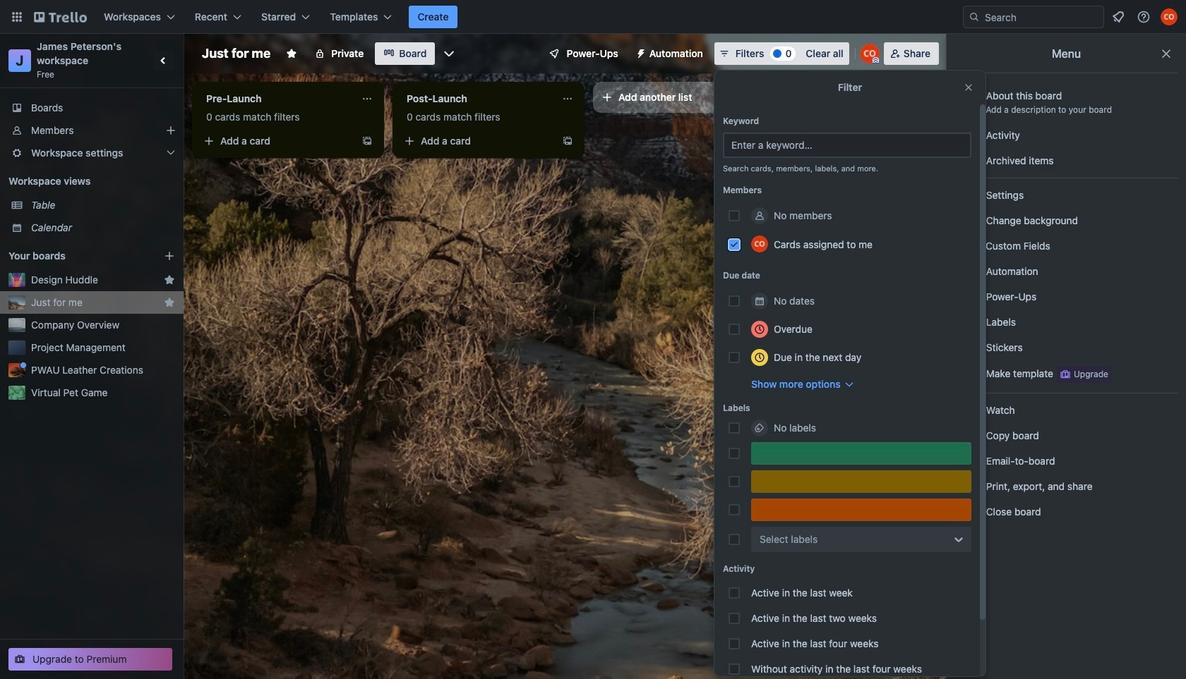 Task type: vqa. For each thing, say whether or not it's contained in the screenshot.
Imagination in the Board Name text box
no



Task type: locate. For each thing, give the bounding box(es) containing it.
sm image
[[964, 129, 978, 143], [964, 154, 978, 168], [964, 265, 978, 279], [964, 290, 978, 304], [964, 316, 978, 330], [964, 404, 978, 418], [964, 455, 978, 469], [964, 480, 978, 494], [964, 506, 978, 520]]

starred icon image
[[164, 275, 175, 286], [164, 297, 175, 309]]

1 vertical spatial christina overa (christinaovera) image
[[751, 236, 768, 253]]

christina overa (christinaovera) image
[[1161, 8, 1178, 25], [751, 236, 768, 253]]

None text field
[[198, 88, 356, 110]]

color: orange, title: none element
[[751, 499, 972, 522]]

0 vertical spatial starred icon image
[[164, 275, 175, 286]]

None text field
[[398, 88, 556, 110]]

1 horizontal spatial christina overa (christinaovera) image
[[1161, 8, 1178, 25]]

0 notifications image
[[1110, 8, 1127, 25]]

add board image
[[164, 251, 175, 262]]

2 create from template… image from the left
[[562, 136, 573, 147]]

0 horizontal spatial christina overa (christinaovera) image
[[751, 236, 768, 253]]

0 horizontal spatial create from template… image
[[362, 136, 373, 147]]

6 sm image from the top
[[964, 404, 978, 418]]

your boards with 6 items element
[[8, 248, 143, 265]]

back to home image
[[34, 6, 87, 28]]

1 vertical spatial starred icon image
[[164, 297, 175, 309]]

4 sm image from the top
[[964, 290, 978, 304]]

star or unstar board image
[[286, 48, 297, 59]]

1 horizontal spatial create from template… image
[[562, 136, 573, 147]]

0 vertical spatial christina overa (christinaovera) image
[[1161, 8, 1178, 25]]

color: yellow, title: none element
[[751, 471, 972, 494]]

create from template… image
[[362, 136, 373, 147], [562, 136, 573, 147]]

2 starred icon image from the top
[[164, 297, 175, 309]]

close popover image
[[963, 82, 974, 93]]

sm image
[[630, 42, 649, 62], [964, 189, 978, 203], [964, 341, 978, 355], [964, 366, 978, 381], [964, 429, 978, 443]]

Board name text field
[[195, 42, 278, 65]]



Task type: describe. For each thing, give the bounding box(es) containing it.
1 create from template… image from the left
[[362, 136, 373, 147]]

1 starred icon image from the top
[[164, 275, 175, 286]]

9 sm image from the top
[[964, 506, 978, 520]]

3 sm image from the top
[[964, 265, 978, 279]]

primary element
[[0, 0, 1186, 34]]

color: green, title: none element
[[751, 443, 972, 465]]

2 sm image from the top
[[964, 154, 978, 168]]

christina overa (christinaovera) image
[[860, 44, 880, 64]]

customize views image
[[442, 47, 456, 61]]

this member is an admin of this board. image
[[873, 57, 879, 64]]

Search field
[[980, 7, 1104, 27]]

workspace navigation collapse icon image
[[154, 51, 174, 71]]

7 sm image from the top
[[964, 455, 978, 469]]

5 sm image from the top
[[964, 316, 978, 330]]

search image
[[969, 11, 980, 23]]

open information menu image
[[1137, 10, 1151, 24]]

Enter a keyword… text field
[[723, 133, 972, 158]]

1 sm image from the top
[[964, 129, 978, 143]]

8 sm image from the top
[[964, 480, 978, 494]]



